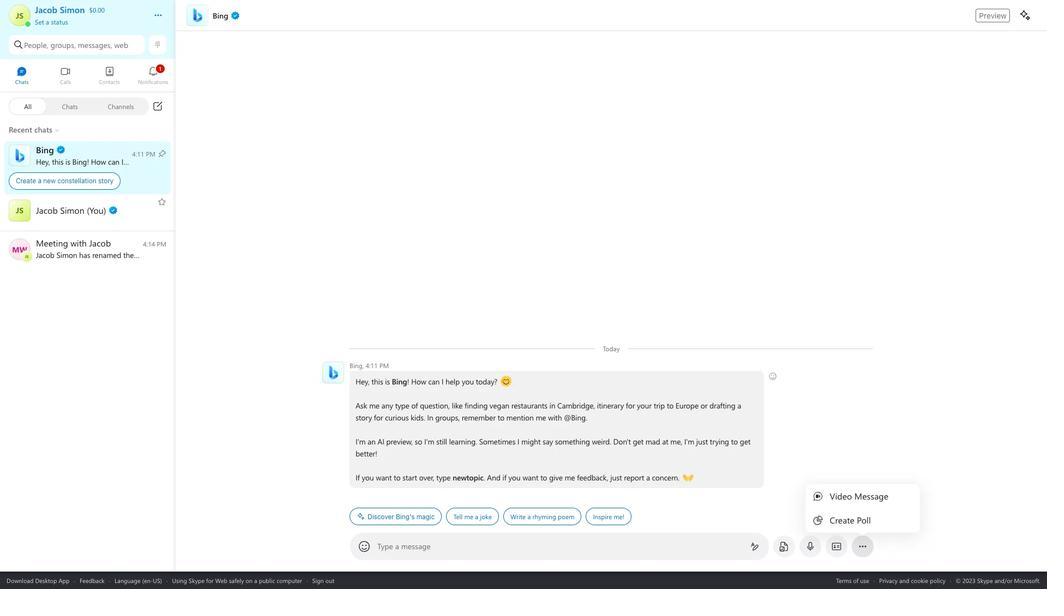 Task type: vqa. For each thing, say whether or not it's contained in the screenshot.
the left type
yes



Task type: describe. For each thing, give the bounding box(es) containing it.
messages,
[[78, 40, 112, 50]]

0 vertical spatial bing
[[72, 156, 87, 167]]

finding
[[465, 400, 488, 411]]

1 horizontal spatial is
[[385, 376, 390, 387]]

a inside ask me any type of question, like finding vegan restaurants in cambridge, itinerary for your trip to europe or drafting a story for curious kids. in groups, remember to mention me with @bing. i'm an ai preview, so i'm still learning. sometimes i might say something weird. don't get mad at me, i'm just trying to get better! if you want to start over, type
[[738, 400, 741, 411]]

itinerary
[[597, 400, 624, 411]]

me left the 'with'
[[536, 412, 546, 423]]

a right report
[[646, 472, 650, 483]]

start
[[403, 472, 417, 483]]

out
[[326, 576, 334, 585]]

bing, 4:11 pm
[[350, 361, 389, 370]]

create a new constellation story
[[16, 177, 114, 185]]

app
[[59, 576, 70, 585]]

learning.
[[449, 436, 477, 447]]

over,
[[419, 472, 434, 483]]

pm
[[380, 361, 389, 370]]

trip
[[654, 400, 665, 411]]

to left give
[[541, 472, 547, 483]]

groups, inside button
[[51, 40, 76, 50]]

people, groups, messages, web button
[[9, 35, 145, 55]]

public
[[259, 576, 275, 585]]

1 vertical spatial i
[[442, 376, 444, 387]]

1 horizontal spatial !
[[407, 376, 409, 387]]

using skype for web safely on a public computer
[[172, 576, 302, 585]]

me inside button
[[464, 512, 473, 521]]

desktop
[[35, 576, 57, 585]]

safely
[[229, 576, 244, 585]]

1 horizontal spatial help
[[446, 376, 460, 387]]

report
[[624, 472, 644, 483]]

0 vertical spatial !
[[87, 156, 89, 167]]

privacy and cookie policy link
[[880, 576, 946, 585]]

kids.
[[411, 412, 425, 423]]

a right on
[[254, 576, 257, 585]]

newtopic
[[453, 472, 484, 483]]

download desktop app link
[[7, 576, 70, 585]]

write a rhyming poem button
[[503, 508, 582, 525]]

bing,
[[350, 361, 364, 370]]

any
[[382, 400, 393, 411]]

groups, inside ask me any type of question, like finding vegan restaurants in cambridge, itinerary for your trip to europe or drafting a story for curious kids. in groups, remember to mention me with @bing. i'm an ai preview, so i'm still learning. sometimes i might say something weird. don't get mad at me, i'm just trying to get better! if you want to start over, type
[[435, 412, 460, 423]]

your
[[637, 400, 652, 411]]

(en-
[[142, 576, 153, 585]]

rhyming
[[533, 512, 556, 521]]

1 i'm from the left
[[356, 436, 366, 447]]

me,
[[671, 436, 683, 447]]

constellation
[[58, 177, 96, 185]]

privacy and cookie policy
[[880, 576, 946, 585]]

language (en-us) link
[[115, 576, 162, 585]]

ai
[[378, 436, 384, 447]]

ask
[[356, 400, 367, 411]]

@bing.
[[564, 412, 587, 423]]

still
[[436, 436, 447, 447]]

something
[[555, 436, 590, 447]]

in
[[550, 400, 556, 411]]

type a message
[[378, 541, 431, 552]]

1 vertical spatial this
[[372, 376, 383, 387]]

with
[[548, 412, 562, 423]]

us)
[[153, 576, 162, 585]]

like
[[452, 400, 463, 411]]

status
[[51, 17, 68, 26]]

preview
[[979, 11, 1007, 20]]

(smileeyes)
[[501, 376, 536, 386]]

set
[[35, 17, 44, 26]]

language
[[115, 576, 141, 585]]

terms
[[836, 576, 852, 585]]

language (en-us)
[[115, 576, 162, 585]]

an
[[368, 436, 376, 447]]

sometimes
[[479, 436, 516, 447]]

inspire
[[593, 512, 612, 521]]

say
[[543, 436, 553, 447]]

at
[[662, 436, 669, 447]]

4:11
[[366, 361, 378, 370]]

cambridge,
[[558, 400, 595, 411]]

set a status button
[[35, 15, 143, 26]]

chats
[[62, 102, 78, 110]]

privacy
[[880, 576, 898, 585]]

remember
[[462, 412, 496, 423]]

1 vertical spatial how
[[411, 376, 426, 387]]

new
[[43, 177, 56, 185]]

3 i'm from the left
[[684, 436, 695, 447]]

download desktop app
[[7, 576, 70, 585]]

download
[[7, 576, 33, 585]]

want inside ask me any type of question, like finding vegan restaurants in cambridge, itinerary for your trip to europe or drafting a story for curious kids. in groups, remember to mention me with @bing. i'm an ai preview, so i'm still learning. sometimes i might say something weird. don't get mad at me, i'm just trying to get better! if you want to start over, type
[[376, 472, 392, 483]]

use
[[860, 576, 870, 585]]

me!
[[614, 512, 625, 521]]

feedback
[[80, 576, 105, 585]]

of inside ask me any type of question, like finding vegan restaurants in cambridge, itinerary for your trip to europe or drafting a story for curious kids. in groups, remember to mention me with @bing. i'm an ai preview, so i'm still learning. sometimes i might say something weird. don't get mad at me, i'm just trying to get better! if you want to start over, type
[[412, 400, 418, 411]]

0 horizontal spatial can
[[108, 156, 119, 167]]

0 horizontal spatial this
[[52, 156, 64, 167]]

to left the start
[[394, 472, 401, 483]]

0 vertical spatial help
[[125, 156, 140, 167]]

set a status
[[35, 17, 68, 26]]

Type a message text field
[[378, 541, 742, 553]]

if
[[356, 472, 360, 483]]

europe
[[676, 400, 699, 411]]

channels
[[108, 102, 134, 110]]

mad
[[646, 436, 660, 447]]



Task type: locate. For each thing, give the bounding box(es) containing it.
0 horizontal spatial how
[[91, 156, 106, 167]]

message
[[401, 541, 431, 552]]

web
[[114, 40, 128, 50]]

me right give
[[565, 472, 575, 483]]

can up question,
[[428, 376, 440, 387]]

discover
[[368, 513, 394, 521]]

1 vertical spatial for
[[374, 412, 383, 423]]

1 horizontal spatial this
[[372, 376, 383, 387]]

tell me a joke button
[[446, 508, 499, 525]]

a inside set a status button
[[46, 17, 49, 26]]

1 vertical spatial today?
[[476, 376, 498, 387]]

just left report
[[611, 472, 622, 483]]

better!
[[356, 448, 377, 459]]

using skype for web safely on a public computer link
[[172, 576, 302, 585]]

1 horizontal spatial can
[[428, 376, 440, 387]]

if
[[503, 472, 507, 483]]

web
[[215, 576, 227, 585]]

for down any
[[374, 412, 383, 423]]

1 horizontal spatial just
[[697, 436, 708, 447]]

1 vertical spatial bing
[[392, 376, 407, 387]]

for left web
[[206, 576, 214, 585]]

and
[[900, 576, 910, 585]]

bing's
[[396, 513, 415, 521]]

or
[[701, 400, 708, 411]]

groups, down the status
[[51, 40, 76, 50]]

want left the start
[[376, 472, 392, 483]]

all
[[24, 102, 32, 110]]

tab list
[[0, 62, 175, 92]]

sign out
[[312, 576, 334, 585]]

give
[[549, 472, 563, 483]]

just inside ask me any type of question, like finding vegan restaurants in cambridge, itinerary for your trip to europe or drafting a story for curious kids. in groups, remember to mention me with @bing. i'm an ai preview, so i'm still learning. sometimes i might say something weird. don't get mad at me, i'm just trying to get better! if you want to start over, type
[[697, 436, 708, 447]]

terms of use link
[[836, 576, 870, 585]]

1 horizontal spatial get
[[740, 436, 751, 447]]

computer
[[277, 576, 302, 585]]

policy
[[930, 576, 946, 585]]

1 horizontal spatial i'm
[[424, 436, 434, 447]]

is up create a new constellation story
[[65, 156, 70, 167]]

i'm right 'so'
[[424, 436, 434, 447]]

0 vertical spatial can
[[108, 156, 119, 167]]

feedback,
[[577, 472, 609, 483]]

0 vertical spatial for
[[626, 400, 635, 411]]

story right constellation
[[98, 177, 114, 185]]

0 vertical spatial of
[[412, 400, 418, 411]]

! up curious in the left bottom of the page
[[407, 376, 409, 387]]

of
[[412, 400, 418, 411], [854, 576, 859, 585]]

a inside write a rhyming poem button
[[528, 512, 531, 521]]

1 vertical spatial can
[[428, 376, 440, 387]]

this down 4:11
[[372, 376, 383, 387]]

0 horizontal spatial help
[[125, 156, 140, 167]]

me right tell
[[464, 512, 473, 521]]

a right drafting
[[738, 400, 741, 411]]

2 vertical spatial for
[[206, 576, 214, 585]]

today?
[[156, 156, 177, 167], [476, 376, 498, 387]]

this
[[52, 156, 64, 167], [372, 376, 383, 387]]

terms of use
[[836, 576, 870, 585]]

hey, up new
[[36, 156, 50, 167]]

1 horizontal spatial hey,
[[356, 376, 370, 387]]

1 horizontal spatial type
[[436, 472, 451, 483]]

.
[[484, 472, 485, 483]]

1 vertical spatial hey,
[[356, 376, 370, 387]]

2 horizontal spatial for
[[626, 400, 635, 411]]

0 horizontal spatial hey,
[[36, 156, 50, 167]]

0 horizontal spatial get
[[633, 436, 644, 447]]

a right 'set' at left
[[46, 17, 49, 26]]

can up create a new constellation story
[[108, 156, 119, 167]]

weird.
[[592, 436, 611, 447]]

tell me a joke
[[454, 512, 492, 521]]

a left joke
[[475, 512, 478, 521]]

0 vertical spatial hey, this is bing ! how can i help you today?
[[36, 156, 179, 167]]

type up curious in the left bottom of the page
[[395, 400, 410, 411]]

1 horizontal spatial of
[[854, 576, 859, 585]]

to down vegan
[[498, 412, 505, 423]]

0 horizontal spatial of
[[412, 400, 418, 411]]

1 horizontal spatial want
[[523, 472, 539, 483]]

1 horizontal spatial bing
[[392, 376, 407, 387]]

0 horizontal spatial bing
[[72, 156, 87, 167]]

concern.
[[652, 472, 680, 483]]

1 vertical spatial just
[[611, 472, 622, 483]]

1 vertical spatial groups,
[[435, 412, 460, 423]]

1 vertical spatial story
[[356, 412, 372, 423]]

feedback link
[[80, 576, 105, 585]]

mention
[[507, 412, 534, 423]]

i'm left an
[[356, 436, 366, 447]]

a inside 'tell me a joke' button
[[475, 512, 478, 521]]

for
[[626, 400, 635, 411], [374, 412, 383, 423], [206, 576, 214, 585]]

create
[[16, 177, 36, 185]]

0 horizontal spatial is
[[65, 156, 70, 167]]

2 want from the left
[[523, 472, 539, 483]]

is
[[65, 156, 70, 167], [385, 376, 390, 387]]

preview,
[[386, 436, 413, 447]]

type right over,
[[436, 472, 451, 483]]

restaurants
[[512, 400, 548, 411]]

story down the ask
[[356, 412, 372, 423]]

is down pm
[[385, 376, 390, 387]]

want
[[376, 472, 392, 483], [523, 472, 539, 483]]

cookie
[[911, 576, 929, 585]]

hey, this is bing ! how can i help you today? up question,
[[356, 376, 500, 387]]

bing up constellation
[[72, 156, 87, 167]]

ask me any type of question, like finding vegan restaurants in cambridge, itinerary for your trip to europe or drafting a story for curious kids. in groups, remember to mention me with @bing. i'm an ai preview, so i'm still learning. sometimes i might say something weird. don't get mad at me, i'm just trying to get better! if you want to start over, type
[[356, 400, 753, 483]]

1 horizontal spatial hey, this is bing ! how can i help you today?
[[356, 376, 500, 387]]

0 horizontal spatial hey, this is bing ! how can i help you today?
[[36, 156, 179, 167]]

and
[[487, 472, 501, 483]]

2 i'm from the left
[[424, 436, 434, 447]]

1 horizontal spatial how
[[411, 376, 426, 387]]

how up question,
[[411, 376, 426, 387]]

a left new
[[38, 177, 41, 185]]

discover bing's magic
[[368, 513, 435, 521]]

you
[[142, 156, 154, 167], [462, 376, 474, 387], [362, 472, 374, 483], [509, 472, 521, 483]]

1 vertical spatial !
[[407, 376, 409, 387]]

1 horizontal spatial today?
[[476, 376, 498, 387]]

sign
[[312, 576, 324, 585]]

a right type
[[395, 541, 399, 552]]

trying
[[710, 436, 729, 447]]

0 vertical spatial type
[[395, 400, 410, 411]]

0 horizontal spatial just
[[611, 472, 622, 483]]

question,
[[420, 400, 450, 411]]

2 horizontal spatial i
[[518, 436, 520, 447]]

to right "trip"
[[667, 400, 674, 411]]

1 horizontal spatial groups,
[[435, 412, 460, 423]]

can
[[108, 156, 119, 167], [428, 376, 440, 387]]

of up kids.
[[412, 400, 418, 411]]

1 vertical spatial help
[[446, 376, 460, 387]]

! up constellation
[[87, 156, 89, 167]]

inspire me! button
[[586, 508, 632, 525]]

in
[[427, 412, 433, 423]]

(openhands)
[[683, 472, 724, 482]]

how
[[91, 156, 106, 167], [411, 376, 426, 387]]

on
[[246, 576, 253, 585]]

i inside ask me any type of question, like finding vegan restaurants in cambridge, itinerary for your trip to europe or drafting a story for curious kids. in groups, remember to mention me with @bing. i'm an ai preview, so i'm still learning. sometimes i might say something weird. don't get mad at me, i'm just trying to get better! if you want to start over, type
[[518, 436, 520, 447]]

a right write
[[528, 512, 531, 521]]

0 vertical spatial today?
[[156, 156, 177, 167]]

2 vertical spatial i
[[518, 436, 520, 447]]

1 vertical spatial hey, this is bing ! how can i help you today?
[[356, 376, 500, 387]]

so
[[415, 436, 422, 447]]

might
[[521, 436, 541, 447]]

0 horizontal spatial type
[[395, 400, 410, 411]]

write a rhyming poem
[[511, 512, 575, 521]]

story inside ask me any type of question, like finding vegan restaurants in cambridge, itinerary for your trip to europe or drafting a story for curious kids. in groups, remember to mention me with @bing. i'm an ai preview, so i'm still learning. sometimes i might say something weird. don't get mad at me, i'm just trying to get better! if you want to start over, type
[[356, 412, 372, 423]]

sign out link
[[312, 576, 334, 585]]

me left any
[[369, 400, 380, 411]]

hey, this is bing ! how can i help you today? up constellation
[[36, 156, 179, 167]]

get left the mad
[[633, 436, 644, 447]]

want left give
[[523, 472, 539, 483]]

1 get from the left
[[633, 436, 644, 447]]

1 horizontal spatial story
[[356, 412, 372, 423]]

to
[[667, 400, 674, 411], [498, 412, 505, 423], [731, 436, 738, 447], [394, 472, 401, 483], [541, 472, 547, 483]]

2 get from the left
[[740, 436, 751, 447]]

how up constellation
[[91, 156, 106, 167]]

for left your
[[626, 400, 635, 411]]

groups,
[[51, 40, 76, 50], [435, 412, 460, 423]]

just left trying
[[697, 436, 708, 447]]

get right trying
[[740, 436, 751, 447]]

don't
[[613, 436, 631, 447]]

0 horizontal spatial today?
[[156, 156, 177, 167]]

drafting
[[710, 400, 736, 411]]

0 vertical spatial how
[[91, 156, 106, 167]]

0 horizontal spatial want
[[376, 472, 392, 483]]

0 vertical spatial just
[[697, 436, 708, 447]]

groups, down like
[[435, 412, 460, 423]]

1 vertical spatial type
[[436, 472, 451, 483]]

0 vertical spatial hey,
[[36, 156, 50, 167]]

1 want from the left
[[376, 472, 392, 483]]

0 vertical spatial story
[[98, 177, 114, 185]]

just
[[697, 436, 708, 447], [611, 472, 622, 483]]

bing
[[72, 156, 87, 167], [392, 376, 407, 387]]

0 horizontal spatial i'm
[[356, 436, 366, 447]]

inspire me!
[[593, 512, 625, 521]]

0 horizontal spatial i
[[121, 156, 123, 167]]

of left use
[[854, 576, 859, 585]]

0 horizontal spatial for
[[206, 576, 214, 585]]

1 vertical spatial is
[[385, 376, 390, 387]]

1 horizontal spatial for
[[374, 412, 383, 423]]

0 horizontal spatial !
[[87, 156, 89, 167]]

a
[[46, 17, 49, 26], [38, 177, 41, 185], [738, 400, 741, 411], [646, 472, 650, 483], [475, 512, 478, 521], [528, 512, 531, 521], [395, 541, 399, 552], [254, 576, 257, 585]]

0 horizontal spatial groups,
[[51, 40, 76, 50]]

0 vertical spatial is
[[65, 156, 70, 167]]

to right trying
[[731, 436, 738, 447]]

i'm right me,
[[684, 436, 695, 447]]

0 horizontal spatial story
[[98, 177, 114, 185]]

0 vertical spatial groups,
[[51, 40, 76, 50]]

bing up any
[[392, 376, 407, 387]]

hey, down bing,
[[356, 376, 370, 387]]

tell
[[454, 512, 463, 521]]

2 horizontal spatial i'm
[[684, 436, 695, 447]]

joke
[[480, 512, 492, 521]]

curious
[[385, 412, 409, 423]]

people, groups, messages, web
[[24, 40, 128, 50]]

poem
[[558, 512, 575, 521]]

magic
[[417, 513, 435, 521]]

1 horizontal spatial i
[[442, 376, 444, 387]]

0 vertical spatial i
[[121, 156, 123, 167]]

newtopic . and if you want to give me feedback, just report a concern.
[[453, 472, 682, 483]]

you inside ask me any type of question, like finding vegan restaurants in cambridge, itinerary for your trip to europe or drafting a story for curious kids. in groups, remember to mention me with @bing. i'm an ai preview, so i'm still learning. sometimes i might say something weird. don't get mad at me, i'm just trying to get better! if you want to start over, type
[[362, 472, 374, 483]]

this up create a new constellation story
[[52, 156, 64, 167]]

1 vertical spatial of
[[854, 576, 859, 585]]

0 vertical spatial this
[[52, 156, 64, 167]]

type
[[378, 541, 393, 552]]



